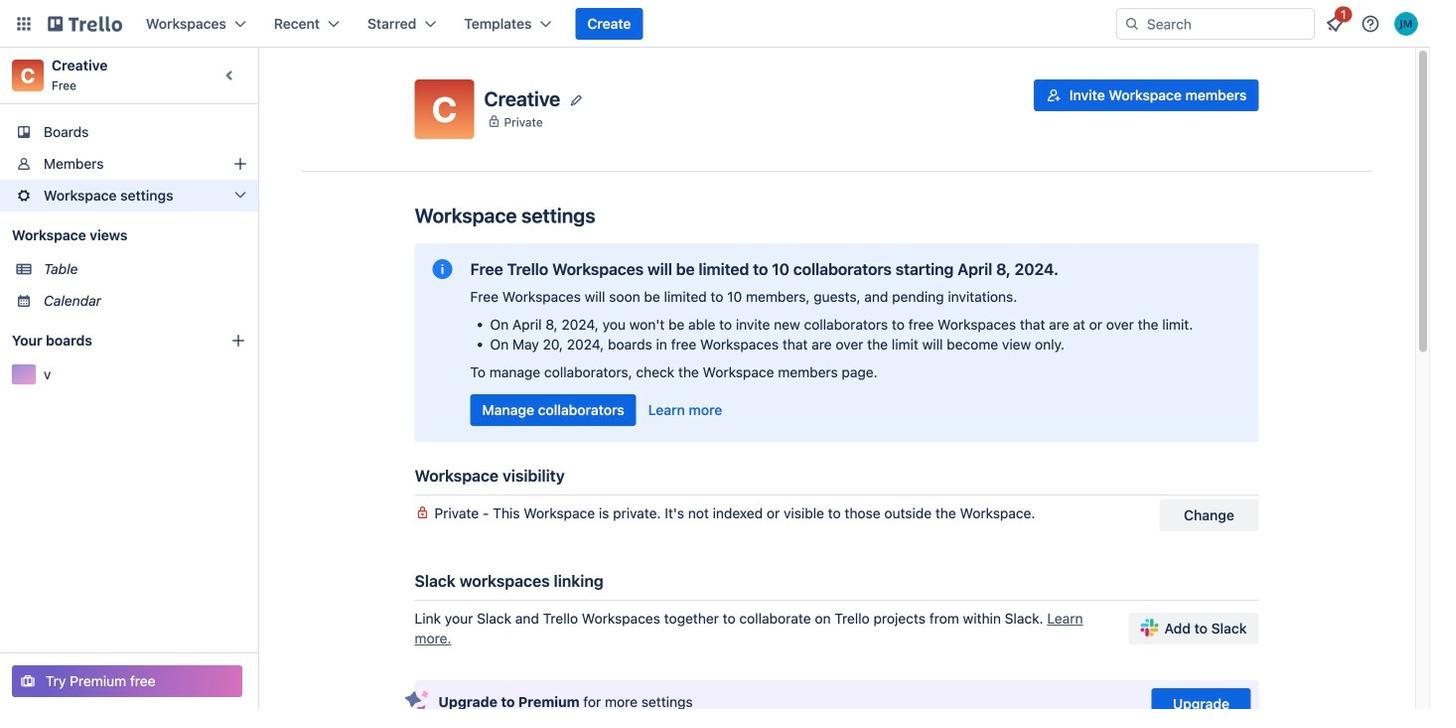Task type: describe. For each thing, give the bounding box(es) containing it.
workspace navigation collapse icon image
[[217, 62, 244, 89]]

jeremy miller (jeremymiller198) image
[[1395, 12, 1419, 36]]

search image
[[1125, 16, 1141, 32]]

back to home image
[[48, 8, 122, 40]]

open information menu image
[[1361, 14, 1381, 34]]



Task type: locate. For each thing, give the bounding box(es) containing it.
your boards with 1 items element
[[12, 329, 201, 353]]

sparkle image
[[405, 690, 430, 709]]

add board image
[[230, 333, 246, 349]]

Search field
[[1141, 10, 1314, 38]]

primary element
[[0, 0, 1431, 48]]

1 notification image
[[1323, 12, 1347, 36]]



Task type: vqa. For each thing, say whether or not it's contained in the screenshot.
"Primary" element
yes



